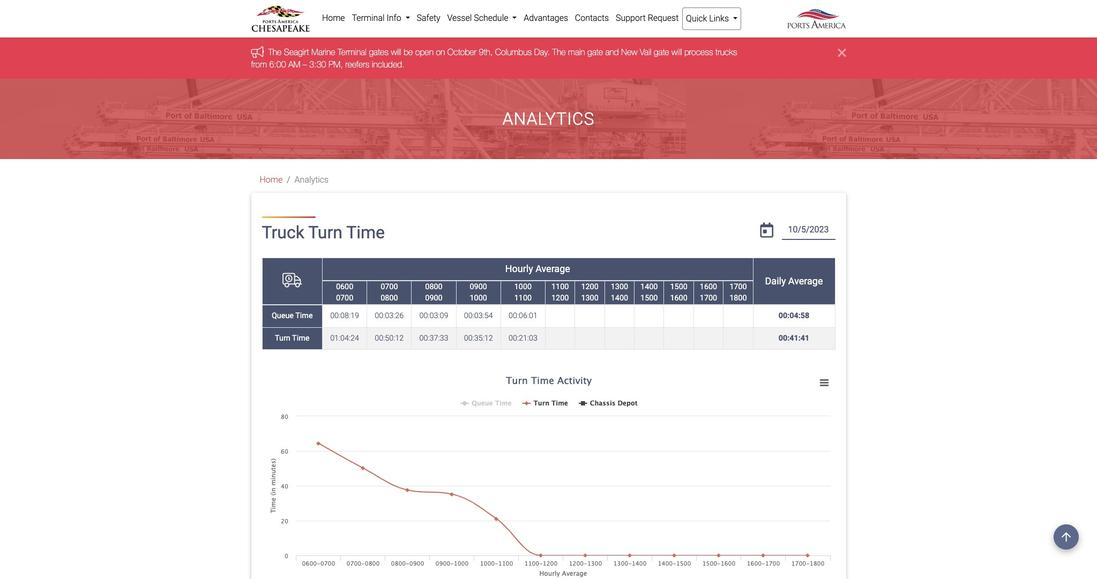 Task type: vqa. For each thing, say whether or not it's contained in the screenshot.


Task type: locate. For each thing, give the bounding box(es) containing it.
00:04:58
[[779, 312, 810, 321]]

1 horizontal spatial will
[[672, 47, 682, 57]]

home
[[322, 13, 345, 23], [260, 175, 283, 185]]

1 horizontal spatial 0700
[[381, 282, 398, 291]]

1100 up 00:06:01
[[514, 294, 532, 303]]

0 vertical spatial 1600
[[700, 282, 717, 291]]

1000 up "00:03:54"
[[470, 294, 487, 303]]

home link
[[319, 8, 348, 29], [260, 175, 283, 185]]

1 the from the left
[[268, 47, 282, 57]]

0 vertical spatial 0800
[[425, 282, 443, 291]]

0 vertical spatial 1700
[[730, 282, 747, 291]]

1300 left 1400 1500
[[611, 282, 628, 291]]

0 horizontal spatial 1500
[[641, 294, 658, 303]]

turn right truck
[[308, 223, 342, 243]]

terminal info link
[[348, 8, 413, 29]]

1500 down hourly average daily average at the top of the page
[[641, 294, 658, 303]]

0 horizontal spatial 1200
[[552, 294, 569, 303]]

0800 0900
[[425, 282, 443, 303]]

0700 up 00:03:26
[[381, 282, 398, 291]]

support request
[[616, 13, 679, 23]]

go to top image
[[1054, 525, 1079, 550]]

1 vertical spatial 1100
[[514, 294, 532, 303]]

0 vertical spatial 1500
[[670, 282, 688, 291]]

0 horizontal spatial home link
[[260, 175, 283, 185]]

0 vertical spatial time
[[346, 223, 385, 243]]

00:03:26
[[375, 312, 404, 321]]

1700 left 1800
[[700, 294, 717, 303]]

1300
[[611, 282, 628, 291], [581, 294, 599, 303]]

1600 1700
[[700, 282, 717, 303]]

–
[[303, 59, 307, 69]]

00:08:19
[[330, 312, 359, 321]]

1 horizontal spatial 1500
[[670, 282, 688, 291]]

1000 1100
[[514, 282, 532, 303]]

contacts link
[[572, 8, 612, 29]]

1 horizontal spatial 1400
[[641, 282, 658, 291]]

0800
[[425, 282, 443, 291], [381, 294, 398, 303]]

average
[[536, 263, 570, 275], [788, 276, 823, 287]]

vessel
[[447, 13, 472, 23]]

turn
[[308, 223, 342, 243], [275, 334, 290, 343]]

0700 down 0600
[[336, 294, 353, 303]]

0800 up 00:03:26
[[381, 294, 398, 303]]

0900 up "00:03:54"
[[470, 282, 487, 291]]

1000 down hourly
[[514, 282, 532, 291]]

pm,
[[329, 59, 343, 69]]

1100 left 1200 1300
[[552, 282, 569, 291]]

gate left and
[[588, 47, 603, 57]]

safety
[[417, 13, 440, 23]]

0 vertical spatial 1200
[[581, 282, 599, 291]]

1200 right 1100 1200
[[581, 282, 599, 291]]

None text field
[[782, 221, 835, 240]]

calendar day image
[[760, 223, 773, 238]]

average up 1100 1200
[[536, 263, 570, 275]]

0 horizontal spatial the
[[268, 47, 282, 57]]

0 vertical spatial home
[[322, 13, 345, 23]]

0 horizontal spatial gate
[[588, 47, 603, 57]]

process
[[684, 47, 713, 57]]

vessel schedule
[[447, 13, 510, 23]]

the
[[268, 47, 282, 57], [552, 47, 566, 57]]

close image
[[838, 46, 846, 59]]

1 horizontal spatial home link
[[319, 8, 348, 29]]

gate right vail
[[654, 47, 669, 57]]

1 vertical spatial 1700
[[700, 294, 717, 303]]

0 vertical spatial 1000
[[514, 282, 532, 291]]

0 horizontal spatial home
[[260, 175, 283, 185]]

0 vertical spatial 1400
[[641, 282, 658, 291]]

6:00
[[269, 59, 286, 69]]

1 vertical spatial 1600
[[670, 294, 688, 303]]

0 horizontal spatial 1000
[[470, 294, 487, 303]]

1400 1500
[[641, 282, 658, 303]]

0 horizontal spatial 1600
[[670, 294, 688, 303]]

0 horizontal spatial 0700
[[336, 294, 353, 303]]

1100 1200
[[552, 282, 569, 303]]

1500
[[670, 282, 688, 291], [641, 294, 658, 303]]

terminal
[[352, 13, 385, 23], [338, 47, 367, 57]]

1 horizontal spatial gate
[[654, 47, 669, 57]]

hourly average daily average
[[505, 263, 823, 287]]

terminal left the info in the top left of the page
[[352, 13, 385, 23]]

1 horizontal spatial 1600
[[700, 282, 717, 291]]

advantages link
[[520, 8, 572, 29]]

links
[[709, 13, 729, 24]]

1 vertical spatial home
[[260, 175, 283, 185]]

1 vertical spatial 1000
[[470, 294, 487, 303]]

0 vertical spatial 0700
[[381, 282, 398, 291]]

1 horizontal spatial 0900
[[470, 282, 487, 291]]

00:21:03
[[509, 334, 538, 343]]

1 horizontal spatial home
[[322, 13, 345, 23]]

seagirt
[[284, 47, 309, 57]]

1400 left 1500 1600
[[641, 282, 658, 291]]

1200 left 1200 1300
[[552, 294, 569, 303]]

1600 down hourly average daily average at the top of the page
[[670, 294, 688, 303]]

terminal up reefers
[[338, 47, 367, 57]]

the seagirt marine terminal gates will be open on october 9th, columbus day. the main gate and new vail gate will process trucks from 6:00 am – 3:30 pm, reefers included. alert
[[0, 38, 1097, 79]]

1200
[[581, 282, 599, 291], [552, 294, 569, 303]]

1500 right 1400 1500
[[670, 282, 688, 291]]

1 vertical spatial time
[[295, 312, 313, 321]]

will
[[391, 47, 401, 57], [672, 47, 682, 57]]

request
[[648, 13, 679, 23]]

1600
[[700, 282, 717, 291], [670, 294, 688, 303]]

quick
[[686, 13, 707, 24]]

analytics
[[503, 109, 595, 129], [295, 175, 329, 185]]

1 horizontal spatial 1000
[[514, 282, 532, 291]]

the up 6:00
[[268, 47, 282, 57]]

2 vertical spatial time
[[292, 334, 310, 343]]

turn time
[[275, 334, 310, 343]]

1 horizontal spatial the
[[552, 47, 566, 57]]

1 vertical spatial 0900
[[425, 294, 443, 303]]

0700
[[381, 282, 398, 291], [336, 294, 353, 303]]

1200 1300
[[581, 282, 599, 303]]

1000
[[514, 282, 532, 291], [470, 294, 487, 303]]

0800 up 00:03:09 at the bottom of page
[[425, 282, 443, 291]]

2 the from the left
[[552, 47, 566, 57]]

the right the day.
[[552, 47, 566, 57]]

0 horizontal spatial 1300
[[581, 294, 599, 303]]

will left process
[[672, 47, 682, 57]]

support request link
[[612, 8, 682, 29]]

0 horizontal spatial 1400
[[611, 294, 628, 303]]

be
[[404, 47, 413, 57]]

gates
[[369, 47, 389, 57]]

1400
[[641, 282, 658, 291], [611, 294, 628, 303]]

1600 right 1500 1600
[[700, 282, 717, 291]]

0700 0800
[[381, 282, 398, 303]]

1400 left 1400 1500
[[611, 294, 628, 303]]

will left 'be'
[[391, 47, 401, 57]]

1 vertical spatial average
[[788, 276, 823, 287]]

1 vertical spatial 1500
[[641, 294, 658, 303]]

daily
[[765, 276, 786, 287]]

1 vertical spatial terminal
[[338, 47, 367, 57]]

00:37:33
[[419, 334, 448, 343]]

turn down the queue
[[275, 334, 290, 343]]

1 gate from the left
[[588, 47, 603, 57]]

info
[[387, 13, 401, 23]]

1 vertical spatial home link
[[260, 175, 283, 185]]

1700
[[730, 282, 747, 291], [700, 294, 717, 303]]

time
[[346, 223, 385, 243], [295, 312, 313, 321], [292, 334, 310, 343]]

0 horizontal spatial will
[[391, 47, 401, 57]]

1 horizontal spatial 1300
[[611, 282, 628, 291]]

1300 right 1100 1200
[[581, 294, 599, 303]]

1 vertical spatial 0700
[[336, 294, 353, 303]]

0 horizontal spatial 1100
[[514, 294, 532, 303]]

0 horizontal spatial 1700
[[700, 294, 717, 303]]

1100
[[552, 282, 569, 291], [514, 294, 532, 303]]

1700 up 1800
[[730, 282, 747, 291]]

0 horizontal spatial analytics
[[295, 175, 329, 185]]

1 horizontal spatial 1200
[[581, 282, 599, 291]]

0 vertical spatial 1100
[[552, 282, 569, 291]]

0 vertical spatial analytics
[[503, 109, 595, 129]]

the seagirt marine terminal gates will be open on october 9th, columbus day. the main gate and new vail gate will process trucks from 6:00 am – 3:30 pm, reefers included.
[[251, 47, 737, 69]]

0 vertical spatial average
[[536, 263, 570, 275]]

0900 up 00:03:09 at the bottom of page
[[425, 294, 443, 303]]

home for bottom home link
[[260, 175, 283, 185]]

1 horizontal spatial 1700
[[730, 282, 747, 291]]

0 horizontal spatial 0800
[[381, 294, 398, 303]]

0 horizontal spatial turn
[[275, 334, 290, 343]]

average right daily in the top right of the page
[[788, 276, 823, 287]]

1 horizontal spatial turn
[[308, 223, 342, 243]]

0 vertical spatial home link
[[319, 8, 348, 29]]

trucks
[[716, 47, 737, 57]]

day.
[[534, 47, 550, 57]]

00:06:01
[[509, 312, 538, 321]]



Task type: describe. For each thing, give the bounding box(es) containing it.
time for 00:08:19
[[295, 312, 313, 321]]

included.
[[372, 59, 405, 69]]

terminal inside the seagirt marine terminal gates will be open on october 9th, columbus day. the main gate and new vail gate will process trucks from 6:00 am – 3:30 pm, reefers included.
[[338, 47, 367, 57]]

truck
[[262, 223, 304, 243]]

1 vertical spatial 1300
[[581, 294, 599, 303]]

vessel schedule link
[[444, 8, 520, 29]]

bullhorn image
[[251, 46, 268, 58]]

queue time
[[272, 312, 313, 321]]

1 horizontal spatial 0800
[[425, 282, 443, 291]]

00:03:09
[[419, 312, 448, 321]]

main
[[568, 47, 585, 57]]

1 vertical spatial turn
[[275, 334, 290, 343]]

0 vertical spatial terminal
[[352, 13, 385, 23]]

contacts
[[575, 13, 609, 23]]

columbus
[[495, 47, 532, 57]]

0 vertical spatial 1300
[[611, 282, 628, 291]]

quick links link
[[682, 8, 742, 30]]

october
[[447, 47, 477, 57]]

0 vertical spatial turn
[[308, 223, 342, 243]]

3:30
[[309, 59, 326, 69]]

open
[[415, 47, 434, 57]]

1500 1600
[[670, 282, 688, 303]]

1 vertical spatial 0800
[[381, 294, 398, 303]]

0600
[[336, 282, 353, 291]]

1 will from the left
[[391, 47, 401, 57]]

00:50:12
[[375, 334, 404, 343]]

from
[[251, 59, 267, 69]]

schedule
[[474, 13, 508, 23]]

0 horizontal spatial 0900
[[425, 294, 443, 303]]

truck turn time
[[262, 223, 385, 243]]

1 horizontal spatial average
[[788, 276, 823, 287]]

1700 1800
[[730, 282, 747, 303]]

support
[[616, 13, 646, 23]]

hourly
[[505, 263, 533, 275]]

marine
[[311, 47, 335, 57]]

00:41:41
[[779, 334, 810, 343]]

1 horizontal spatial analytics
[[503, 109, 595, 129]]

am
[[288, 59, 300, 69]]

the seagirt marine terminal gates will be open on october 9th, columbus day. the main gate and new vail gate will process trucks from 6:00 am – 3:30 pm, reefers included. link
[[251, 47, 737, 69]]

safety link
[[413, 8, 444, 29]]

reefers
[[345, 59, 370, 69]]

time for 01:04:24
[[292, 334, 310, 343]]

quick links
[[686, 13, 731, 24]]

1 vertical spatial analytics
[[295, 175, 329, 185]]

01:04:24
[[330, 334, 359, 343]]

00:35:12
[[464, 334, 493, 343]]

0900 1000
[[470, 282, 487, 303]]

00:03:54
[[464, 312, 493, 321]]

1 horizontal spatial 1100
[[552, 282, 569, 291]]

1800
[[730, 294, 747, 303]]

0 horizontal spatial average
[[536, 263, 570, 275]]

and
[[605, 47, 619, 57]]

advantages
[[524, 13, 568, 23]]

9th,
[[479, 47, 493, 57]]

1 vertical spatial 1400
[[611, 294, 628, 303]]

2 gate from the left
[[654, 47, 669, 57]]

queue
[[272, 312, 294, 321]]

1300 1400
[[611, 282, 628, 303]]

new
[[621, 47, 638, 57]]

terminal info
[[352, 13, 403, 23]]

0600 0700
[[336, 282, 353, 303]]

vail
[[640, 47, 651, 57]]

on
[[436, 47, 445, 57]]

2 will from the left
[[672, 47, 682, 57]]

home for the top home link
[[322, 13, 345, 23]]

0 vertical spatial 0900
[[470, 282, 487, 291]]

1 vertical spatial 1200
[[552, 294, 569, 303]]



